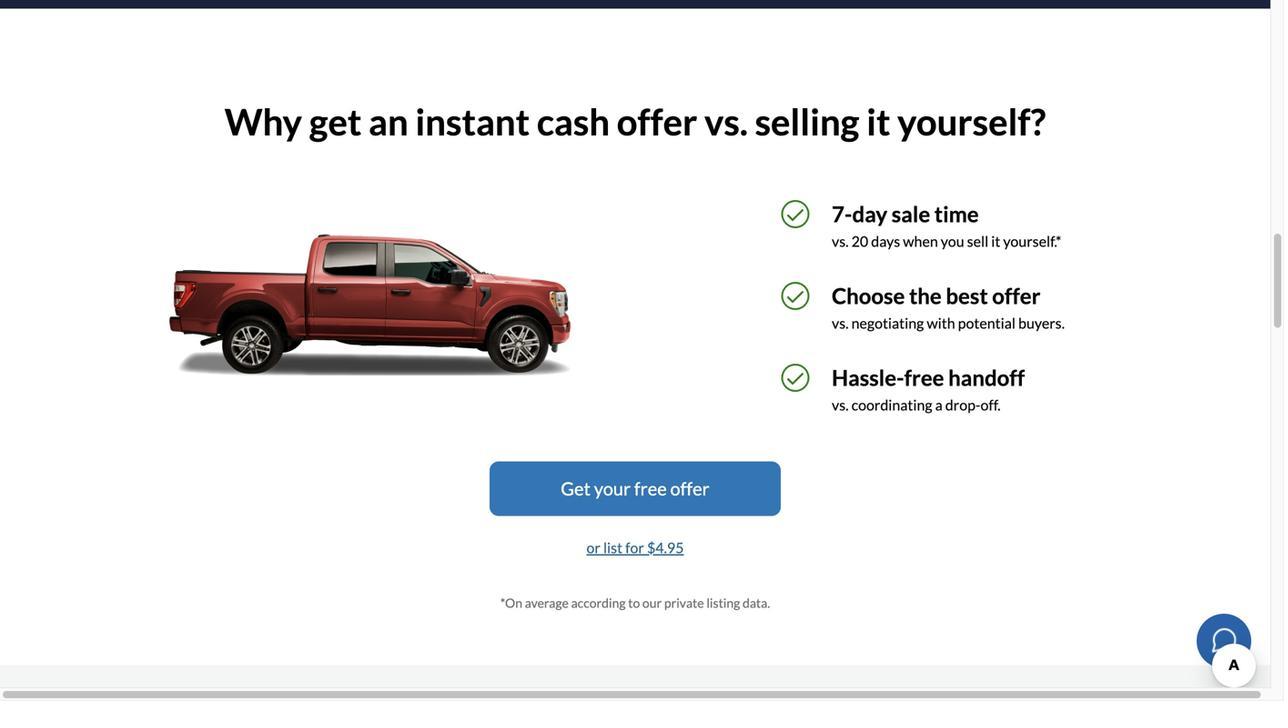 Task type: locate. For each thing, give the bounding box(es) containing it.
*on average according to our private listing data.
[[500, 596, 770, 611]]

*on
[[500, 596, 523, 611]]

0 horizontal spatial it
[[867, 100, 891, 143]]

vs. down hassle-
[[832, 396, 849, 414]]

instant
[[416, 100, 530, 143]]

get your free offer
[[561, 478, 710, 500]]

choose
[[832, 283, 905, 309]]

vs. for vs. negotiating with potential buyers.
[[832, 315, 849, 332]]

offer up buyers.
[[993, 283, 1041, 309]]

choose the best offer
[[832, 283, 1041, 309]]

1 horizontal spatial it
[[992, 233, 1001, 250]]

car image
[[169, 233, 572, 376]]

it right selling
[[867, 100, 891, 143]]

free inside button
[[634, 478, 667, 500]]

offer right cash
[[617, 100, 698, 143]]

potential
[[958, 315, 1016, 332]]

2 vertical spatial offer
[[671, 478, 710, 500]]

1 vertical spatial free
[[634, 478, 667, 500]]

days
[[871, 233, 901, 250]]

0 vertical spatial it
[[867, 100, 891, 143]]

vs. left selling
[[705, 100, 748, 143]]

free up "vs. coordinating a drop-off."
[[905, 365, 944, 391]]

0 horizontal spatial free
[[634, 478, 667, 500]]

to
[[628, 596, 640, 611]]

for
[[626, 539, 644, 557]]

0 vertical spatial offer
[[617, 100, 698, 143]]

offer
[[617, 100, 698, 143], [993, 283, 1041, 309], [671, 478, 710, 500]]

private
[[664, 596, 704, 611]]

off.
[[981, 396, 1001, 414]]

offer inside button
[[671, 478, 710, 500]]

offer up $4.95 on the right bottom of the page
[[671, 478, 710, 500]]

1 vertical spatial it
[[992, 233, 1001, 250]]

it right sell
[[992, 233, 1001, 250]]

vs.
[[705, 100, 748, 143], [832, 233, 849, 250], [832, 315, 849, 332], [832, 396, 849, 414]]

best
[[946, 283, 988, 309]]

vs. for vs. coordinating a drop-off.
[[832, 396, 849, 414]]

or list for $4.95 button
[[586, 535, 685, 562]]

data.
[[743, 596, 770, 611]]

offer for choose the best offer
[[993, 283, 1041, 309]]

7-day sale time
[[832, 201, 979, 227]]

1 vertical spatial offer
[[993, 283, 1041, 309]]

free
[[905, 365, 944, 391], [634, 478, 667, 500]]

0 vertical spatial free
[[905, 365, 944, 391]]

vs. down choose
[[832, 315, 849, 332]]

vs. 20 days when you sell it yourself.*
[[832, 233, 1062, 250]]

it
[[867, 100, 891, 143], [992, 233, 1001, 250]]

vs. left 20
[[832, 233, 849, 250]]

vs. for vs. 20 days when you sell it yourself.*
[[832, 233, 849, 250]]

get
[[309, 100, 362, 143]]

average
[[525, 596, 569, 611]]

according
[[571, 596, 626, 611]]

$4.95
[[647, 539, 684, 557]]

time
[[935, 201, 979, 227]]

why get an instant cash offer vs. selling it yourself?
[[225, 100, 1046, 143]]

coordinating
[[852, 396, 933, 414]]

7-
[[832, 201, 853, 227]]

why
[[225, 100, 302, 143]]

day
[[853, 201, 888, 227]]

free right your
[[634, 478, 667, 500]]

the
[[909, 283, 942, 309]]

20
[[852, 233, 869, 250]]



Task type: describe. For each thing, give the bounding box(es) containing it.
our
[[643, 596, 662, 611]]

drop-
[[946, 396, 981, 414]]

an
[[369, 100, 408, 143]]

open chat window image
[[1210, 626, 1239, 656]]

listing
[[707, 596, 740, 611]]

1 horizontal spatial free
[[905, 365, 944, 391]]

selling
[[755, 100, 860, 143]]

vs. negotiating with potential buyers.
[[832, 315, 1065, 332]]

negotiating
[[852, 315, 924, 332]]

hassle-free handoff
[[832, 365, 1025, 391]]

get
[[561, 478, 591, 500]]

with
[[927, 315, 955, 332]]

hassle-
[[832, 365, 905, 391]]

a
[[935, 396, 943, 414]]

your
[[594, 478, 631, 500]]

get your free offer button
[[490, 462, 781, 517]]

yourself.*
[[1004, 233, 1062, 250]]

sale
[[892, 201, 931, 227]]

list
[[604, 539, 623, 557]]

you
[[941, 233, 965, 250]]

cash
[[537, 100, 610, 143]]

or list for $4.95
[[587, 539, 684, 557]]

yourself?
[[898, 100, 1046, 143]]

or
[[587, 539, 601, 557]]

handoff
[[949, 365, 1025, 391]]

when
[[903, 233, 938, 250]]

buyers.
[[1019, 315, 1065, 332]]

offer for get your free offer
[[671, 478, 710, 500]]

sell
[[967, 233, 989, 250]]

vs. coordinating a drop-off.
[[832, 396, 1001, 414]]



Task type: vqa. For each thing, say whether or not it's contained in the screenshot.
7-
yes



